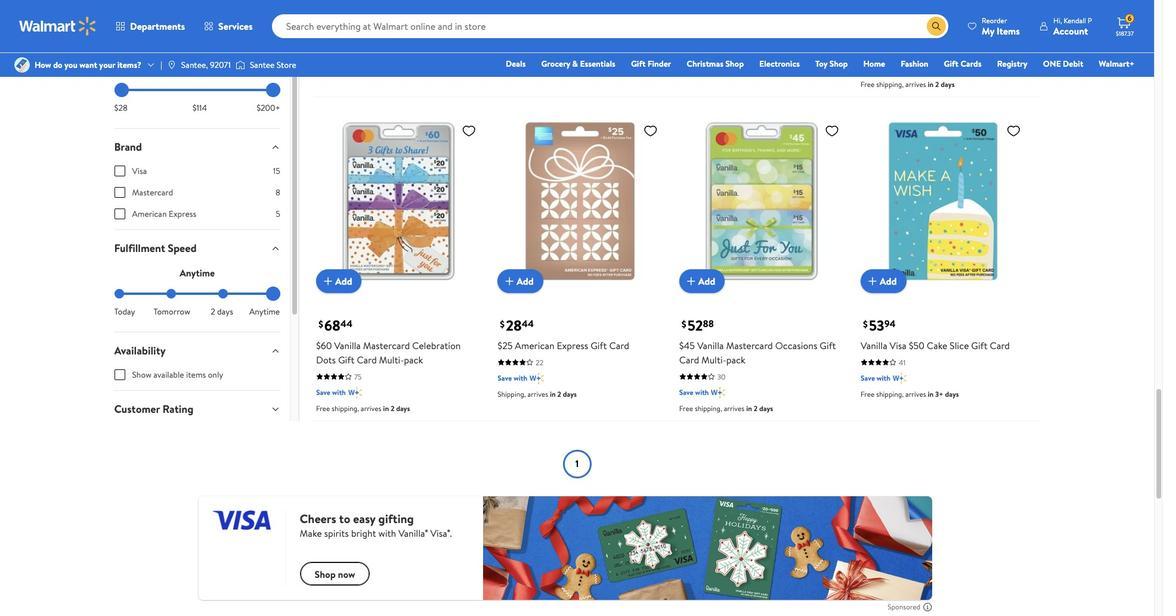 Task type: describe. For each thing, give the bounding box(es) containing it.
$50 vanilla visa luxe bow gift card
[[498, 15, 644, 28]]

days for $50 vanilla visa luxe bow gift card
[[578, 65, 592, 75]]

toy shop link
[[810, 57, 853, 70]]

save with for $45 vanilla mastercard occasions gift card multi-pack
[[679, 388, 709, 398]]

2 inside how fast do you want your order? option group
[[211, 306, 215, 318]]

5
[[276, 208, 280, 220]]

with for $50 vanilla visa birthday confetti gift card
[[877, 63, 891, 74]]

luxe
[[564, 15, 583, 28]]

services
[[218, 20, 253, 33]]

want
[[79, 59, 97, 71]]

walmart+ link
[[1094, 57, 1140, 70]]

days down $25 american express gift card on the bottom of page
[[563, 389, 577, 400]]

add to cart image for 28
[[502, 274, 517, 289]]

one debit
[[1043, 58, 1084, 70]]

free shipping, arrives in 2 days for occasions
[[679, 404, 773, 414]]

american for $50
[[334, 15, 374, 28]]

mastercard for 68
[[363, 339, 410, 352]]

gift inside $60 vanilla mastercard celebration dots gift card multi-pack
[[338, 354, 355, 367]]

love
[[767, 15, 786, 28]]

add for 68
[[335, 275, 352, 288]]

gift finder link
[[626, 57, 677, 70]]

6
[[1128, 13, 1132, 23]]

save with for $50 vanilla visa with love gift card
[[679, 49, 709, 59]]

94
[[884, 318, 896, 331]]

44 for 28
[[522, 318, 534, 331]]

p
[[1088, 15, 1092, 25]]

$45 vanilla mastercard occasions gift card multi-pack image
[[679, 119, 844, 284]]

none checkbox inside "brand" group
[[114, 209, 125, 219]]

deals link
[[500, 57, 531, 70]]

$200 range field
[[114, 89, 280, 91]]

deals
[[506, 58, 526, 70]]

vanilla for $60 vanilla mastercard celebration dots gift card multi-pack
[[334, 339, 361, 352]]

fashion link
[[896, 57, 934, 70]]

save for $60 vanilla mastercard celebration dots gift card multi-pack
[[316, 388, 330, 398]]

88
[[703, 318, 714, 331]]

search icon image
[[932, 21, 941, 31]]

arrives for $60 vanilla mastercard celebration dots gift card multi-pack
[[361, 404, 381, 414]]

add to cart image for 52
[[684, 274, 698, 289]]

vanilla visa $50 cake slice gift card image
[[861, 119, 1026, 284]]

multi- inside $45 vanilla mastercard occasions gift card multi-pack
[[702, 354, 726, 367]]

save for $45 vanilla mastercard occasions gift card multi-pack
[[679, 388, 694, 398]]

33
[[536, 34, 544, 44]]

santee, 92071
[[181, 59, 231, 71]]

52
[[688, 315, 703, 336]]

$28 - $200+
[[172, 62, 223, 76]]

free for $50 vanilla visa luxe bow gift card
[[498, 65, 512, 75]]

41
[[899, 358, 906, 368]]

cake
[[927, 339, 948, 352]]

save with for vanilla visa $50 cake slice gift card
[[861, 373, 891, 383]]

add button for 28
[[498, 270, 543, 293]]

days inside how fast do you want your order? option group
[[217, 306, 233, 318]]

$28 for $28 - $200+
[[172, 62, 187, 76]]

save with for $50 vanilla visa birthday confetti gift card
[[861, 63, 891, 74]]

save for $50 vanilla visa luxe bow gift card
[[498, 49, 512, 59]]

with for $50 american express gift card
[[332, 49, 346, 59]]

 image for santee store
[[236, 59, 245, 71]]

save for $50 vanilla visa with love gift card
[[679, 49, 694, 59]]

card inside $60 vanilla mastercard celebration dots gift card multi-pack
[[357, 354, 377, 367]]

show
[[132, 369, 152, 381]]

in for $50 vanilla visa with love gift card
[[746, 65, 752, 75]]

days for $50 vanilla visa birthday confetti gift card
[[941, 80, 955, 90]]

arrives right shipping,
[[528, 389, 548, 400]]

arrives for $45 vanilla mastercard occasions gift card multi-pack
[[724, 404, 745, 414]]

registry
[[997, 58, 1028, 70]]

shipping, arrives in 2 days
[[498, 389, 577, 400]]

92071
[[210, 59, 231, 71]]

walmart plus image for $25 american express gift card
[[530, 373, 544, 385]]

$114
[[192, 102, 207, 114]]

you
[[64, 59, 77, 71]]

$ 53 94
[[863, 315, 896, 336]]

fulfillment speed button
[[105, 230, 290, 266]]

cards
[[961, 58, 982, 70]]

gift cards link
[[939, 57, 987, 70]]

birthday
[[927, 15, 962, 28]]

$ for 28
[[500, 318, 505, 331]]

$50 for $50 american express gift card
[[316, 15, 332, 28]]

add to favorites list, vanilla visa $50 cake slice gift card image
[[1007, 124, 1021, 139]]

bow
[[585, 15, 603, 28]]

$25
[[498, 339, 513, 352]]

shipping, for $50 vanilla visa luxe bow gift card
[[513, 65, 541, 75]]

$50 vanilla visa birthday confetti gift card
[[861, 15, 1017, 43]]

$ for 52
[[682, 318, 686, 331]]

santee store
[[250, 59, 296, 71]]

grocery
[[541, 58, 570, 70]]

with for $45 vanilla mastercard occasions gift card multi-pack
[[695, 388, 709, 398]]

christmas shop
[[687, 58, 744, 70]]

in for vanilla visa $50 cake slice gift card
[[928, 389, 934, 400]]

christmas shop link
[[681, 57, 749, 70]]

22
[[536, 358, 544, 368]]

with for $60 vanilla mastercard celebration dots gift card multi-pack
[[332, 388, 346, 398]]

days for $45 vanilla mastercard occasions gift card multi-pack
[[759, 404, 773, 414]]

one debit link
[[1038, 57, 1089, 70]]

Anytime radio
[[271, 289, 280, 299]]

add to favorites list, $25 american express gift card image
[[643, 124, 658, 139]]

28
[[506, 315, 522, 336]]

$50 for $50 vanilla visa luxe bow gift card
[[498, 15, 513, 28]]

walmart+
[[1099, 58, 1135, 70]]

my
[[982, 24, 995, 37]]

santee
[[250, 59, 275, 71]]

show available items only
[[132, 369, 223, 381]]

only
[[208, 369, 223, 381]]

45
[[717, 34, 726, 44]]

reorder my items
[[982, 15, 1020, 37]]

days for $60 vanilla mastercard celebration dots gift card multi-pack
[[396, 404, 410, 414]]

with for vanilla visa $50 cake slice gift card
[[877, 373, 891, 383]]

rating
[[163, 402, 193, 417]]

6 $187.37
[[1116, 13, 1134, 38]]

68
[[324, 315, 341, 336]]

speed
[[168, 241, 197, 256]]

add for 28
[[517, 275, 534, 288]]

today
[[114, 306, 135, 318]]

1 vertical spatial $200+
[[257, 102, 280, 114]]

2 for $50 vanilla visa with love gift card
[[754, 65, 758, 75]]

save with for $25 american express gift card
[[498, 373, 527, 383]]

available
[[154, 369, 184, 381]]

walmart plus image for 52
[[711, 387, 725, 399]]

days for $50 vanilla visa with love gift card
[[759, 65, 773, 75]]

brand button
[[105, 129, 290, 165]]

$60 vanilla mastercard celebration dots gift card multi-pack image
[[316, 119, 481, 284]]

express inside "brand" group
[[169, 208, 196, 220]]

add button for 53
[[861, 270, 907, 293]]

electronics
[[759, 58, 800, 70]]

brand tab
[[105, 129, 290, 165]]

electronics link
[[754, 57, 805, 70]]

0 vertical spatial anytime
[[180, 266, 215, 280]]

gift inside $45 vanilla mastercard occasions gift card multi-pack
[[820, 339, 836, 352]]

in for $60 vanilla mastercard celebration dots gift card multi-pack
[[383, 404, 389, 414]]

Tomorrow radio
[[166, 289, 176, 299]]

items?
[[117, 59, 141, 71]]

70
[[354, 34, 362, 44]]

walmart plus image for $50 vanilla visa luxe bow gift card
[[530, 49, 544, 61]]

american inside "brand" group
[[132, 208, 167, 220]]

$50 for $50 vanilla visa birthday confetti gift card
[[861, 15, 877, 28]]

price
[[114, 37, 138, 52]]

save for $50 american express gift card
[[316, 49, 330, 59]]

2 for $60 vanilla mastercard celebration dots gift card multi-pack
[[391, 404, 394, 414]]

Walmart Site-Wide search field
[[272, 14, 949, 38]]

store
[[277, 59, 296, 71]]

free shipping, arrives in 2 days for with
[[679, 65, 773, 75]]

53
[[869, 315, 884, 336]]

fashion
[[901, 58, 929, 70]]

gift inside $50 vanilla visa birthday confetti gift card
[[1001, 15, 1017, 28]]

add to favorites list, $60 vanilla mastercard celebration dots gift card multi-pack image
[[462, 124, 476, 139]]

save for $50 vanilla visa birthday confetti gift card
[[861, 63, 875, 74]]

visa for birthday
[[908, 15, 925, 28]]

8
[[276, 186, 280, 198]]

$25 american express gift card
[[498, 339, 629, 352]]

|
[[160, 59, 162, 71]]

one
[[1043, 58, 1061, 70]]

finder
[[648, 58, 671, 70]]

grocery & essentials link
[[536, 57, 621, 70]]

2 for $50 vanilla visa birthday confetti gift card
[[935, 80, 939, 90]]

in for $50 vanilla visa birthday confetti gift card
[[928, 80, 934, 90]]

vanilla for $50 vanilla visa with love gift card
[[697, 15, 724, 28]]



Task type: vqa. For each thing, say whether or not it's contained in the screenshot.


Task type: locate. For each thing, give the bounding box(es) containing it.
Search search field
[[272, 14, 949, 38]]

save down $45
[[679, 388, 694, 398]]

2 right the "grocery"
[[572, 65, 576, 75]]

free shipping, arrives in 2 days down 30
[[679, 404, 773, 414]]

$ inside $ 52 88
[[682, 318, 686, 331]]

$ left '52'
[[682, 318, 686, 331]]

visa left with
[[726, 15, 743, 28]]

mastercard inside $60 vanilla mastercard celebration dots gift card multi-pack
[[363, 339, 410, 352]]

$ inside $ 53 94
[[863, 318, 868, 331]]

days down gift cards
[[941, 80, 955, 90]]

$25 american express gift card image
[[498, 119, 663, 284]]

save with
[[316, 49, 346, 59], [498, 49, 527, 59], [679, 49, 709, 59], [861, 63, 891, 74], [498, 373, 527, 383], [861, 373, 891, 383], [316, 388, 346, 398], [679, 388, 709, 398]]

pack inside $45 vanilla mastercard occasions gift card multi-pack
[[726, 354, 746, 367]]

1 vertical spatial $28
[[114, 102, 128, 114]]

gift finder
[[631, 58, 671, 70]]

0 horizontal spatial express
[[169, 208, 196, 220]]

walmart plus image for $50 american express gift card
[[348, 49, 362, 61]]

visa down brand
[[132, 165, 147, 177]]

free for $60 vanilla mastercard celebration dots gift card multi-pack
[[316, 404, 330, 414]]

add for 53
[[880, 275, 897, 288]]

44 inside $ 28 44
[[522, 318, 534, 331]]

days down love
[[759, 65, 773, 75]]

1 vertical spatial anytime
[[249, 306, 280, 318]]

1
[[575, 457, 579, 471]]

2 vertical spatial express
[[557, 339, 588, 352]]

toy shop
[[815, 58, 848, 70]]

arrives left &
[[542, 65, 563, 75]]

44 inside $ 68 44
[[341, 318, 353, 331]]

$187.37
[[1116, 29, 1134, 38]]

home
[[863, 58, 885, 70]]

mastercard inside $45 vanilla mastercard occasions gift card multi-pack
[[726, 339, 773, 352]]

1 horizontal spatial pack
[[726, 354, 746, 367]]

price tab
[[105, 26, 290, 62]]

shipping, down home 'link'
[[876, 80, 904, 90]]

american up 22
[[515, 339, 555, 352]]

walmart plus image down 75
[[348, 387, 362, 399]]

2 pack from the left
[[726, 354, 746, 367]]

days right the "grocery"
[[578, 65, 592, 75]]

ad disclaimer and feedback image
[[923, 603, 932, 613]]

add to cart image for 53
[[866, 274, 880, 289]]

shipping, for vanilla visa $50 cake slice gift card
[[876, 389, 904, 400]]

mastercard for 52
[[726, 339, 773, 352]]

1 horizontal spatial express
[[376, 15, 407, 28]]

1 shop from the left
[[726, 58, 744, 70]]

vanilla up 33
[[516, 15, 542, 28]]

2 right shipping,
[[557, 389, 561, 400]]

availability tab
[[105, 333, 290, 369]]

$ inside $ 28 44
[[500, 318, 505, 331]]

express
[[376, 15, 407, 28], [169, 208, 196, 220], [557, 339, 588, 352]]

with for $50 vanilla visa with love gift card
[[695, 49, 709, 59]]

$28 for $28
[[114, 102, 128, 114]]

2 horizontal spatial mastercard
[[726, 339, 773, 352]]

availability
[[114, 343, 166, 358]]

sponsored
[[888, 603, 921, 613]]

add to cart image
[[321, 274, 335, 289]]

mastercard up american express on the left of the page
[[132, 186, 173, 198]]

customer rating button
[[105, 391, 290, 427]]

2 horizontal spatial add to cart image
[[866, 274, 880, 289]]

$200+
[[195, 62, 223, 76], [257, 102, 280, 114]]

grocery & essentials
[[541, 58, 616, 70]]

in left electronics link
[[746, 65, 752, 75]]

vanilla right "$60"
[[334, 339, 361, 352]]

free shipping, arrives in 2 days down 45
[[679, 65, 773, 75]]

shipping, down 30
[[695, 404, 722, 414]]

gift cards
[[944, 58, 982, 70]]

how fast do you want your order? option group
[[114, 289, 280, 318]]

express for $50 american express gift card
[[376, 15, 407, 28]]

$50 for $50 vanilla visa with love gift card
[[679, 15, 695, 28]]

occasions
[[775, 339, 818, 352]]

add button up 94
[[861, 270, 907, 293]]

&
[[572, 58, 578, 70]]

save left the "grocery"
[[498, 49, 512, 59]]

shipping, left the "grocery"
[[513, 65, 541, 75]]

shop
[[726, 58, 744, 70], [830, 58, 848, 70]]

2 horizontal spatial express
[[557, 339, 588, 352]]

vanilla up "133"
[[879, 15, 905, 28]]

arrives down 30
[[724, 404, 745, 414]]

registry link
[[992, 57, 1033, 70]]

fulfillment
[[114, 241, 165, 256]]

2 left the electronics
[[754, 65, 758, 75]]

shop down 45
[[726, 58, 744, 70]]

vanilla for $50 vanilla visa birthday confetti gift card
[[879, 15, 905, 28]]

$ 68 44
[[318, 315, 353, 336]]

in for $45 vanilla mastercard occasions gift card multi-pack
[[746, 404, 752, 414]]

walmart image
[[19, 17, 97, 36]]

save with right store
[[316, 49, 346, 59]]

add up 88
[[698, 275, 715, 288]]

0 vertical spatial express
[[376, 15, 407, 28]]

free shipping, arrives in 2 days for birthday
[[861, 80, 955, 90]]

1 add button from the left
[[316, 270, 362, 293]]

$45
[[679, 339, 695, 352]]

4 $ from the left
[[863, 318, 868, 331]]

save
[[316, 49, 330, 59], [498, 49, 512, 59], [679, 49, 694, 59], [861, 63, 875, 74], [498, 373, 512, 383], [861, 373, 875, 383], [316, 388, 330, 398], [679, 388, 694, 398]]

44 for 68
[[341, 318, 353, 331]]

$60 vanilla mastercard celebration dots gift card multi-pack
[[316, 339, 461, 367]]

vanilla for $45 vanilla mastercard occasions gift card multi-pack
[[697, 339, 724, 352]]

2 down $45 vanilla mastercard occasions gift card multi-pack
[[754, 404, 758, 414]]

in left &
[[565, 65, 571, 75]]

in right shipping,
[[550, 389, 556, 400]]

add to favorites list, $45 vanilla mastercard occasions gift card multi-pack image
[[825, 124, 839, 139]]

vanilla up 45
[[697, 15, 724, 28]]

anytime down speed
[[180, 266, 215, 280]]

save for $25 american express gift card
[[498, 373, 512, 383]]

anytime down anytime option at the left top of page
[[249, 306, 280, 318]]

gift
[[410, 15, 426, 28], [605, 15, 622, 28], [789, 15, 805, 28], [1001, 15, 1017, 28], [631, 58, 646, 70], [944, 58, 959, 70], [591, 339, 607, 352], [820, 339, 836, 352], [971, 339, 988, 352], [338, 354, 355, 367]]

pack inside $60 vanilla mastercard celebration dots gift card multi-pack
[[404, 354, 423, 367]]

availability button
[[105, 333, 290, 369]]

add to cart image
[[502, 274, 517, 289], [684, 274, 698, 289], [866, 274, 880, 289]]

add to cart image up 53
[[866, 274, 880, 289]]

save with right finder at the top right
[[679, 49, 709, 59]]

$200+ right "-"
[[195, 62, 223, 76]]

walmart plus image down 30
[[711, 387, 725, 399]]

add button up 88
[[679, 270, 725, 293]]

shop right toy
[[830, 58, 848, 70]]

3 add button from the left
[[679, 270, 725, 293]]

0 horizontal spatial shop
[[726, 58, 744, 70]]

arrives for $50 vanilla visa luxe bow gift card
[[542, 65, 563, 75]]

customer rating
[[114, 402, 193, 417]]

how
[[35, 59, 51, 71]]

days up availability "dropdown button"
[[217, 306, 233, 318]]

save with down "dots" on the left bottom of page
[[316, 388, 346, 398]]

Today radio
[[114, 289, 124, 299]]

save with up shipping,
[[498, 373, 527, 383]]

add button up $ 28 44
[[498, 270, 543, 293]]

pack
[[404, 354, 423, 367], [726, 354, 746, 367]]

visa
[[545, 15, 561, 28], [726, 15, 743, 28], [908, 15, 925, 28], [132, 165, 147, 177], [890, 339, 907, 352]]

christmas
[[687, 58, 724, 70]]

days for vanilla visa $50 cake slice gift card
[[945, 389, 959, 400]]

mastercard inside "brand" group
[[132, 186, 173, 198]]

departments
[[130, 20, 185, 33]]

walmart plus image down 33
[[530, 49, 544, 61]]

shipping, for $60 vanilla mastercard celebration dots gift card multi-pack
[[332, 404, 359, 414]]

vanilla down 53
[[861, 339, 887, 352]]

add up $ 28 44
[[517, 275, 534, 288]]

$ left 53
[[863, 318, 868, 331]]

visa inside $50 vanilla visa birthday confetti gift card
[[908, 15, 925, 28]]

0 vertical spatial $200+
[[195, 62, 223, 76]]

walmart plus image up shipping, arrives in 2 days
[[530, 373, 544, 385]]

american up "fulfillment speed"
[[132, 208, 167, 220]]

0 horizontal spatial 44
[[341, 318, 353, 331]]

2 days
[[211, 306, 233, 318]]

free shipping, arrives in 2 days down 33
[[498, 65, 592, 75]]

in for $50 vanilla visa luxe bow gift card
[[565, 65, 571, 75]]

add to cart image up '28'
[[502, 274, 517, 289]]

walmart plus image for 68
[[348, 387, 362, 399]]

2 for $50 vanilla visa luxe bow gift card
[[572, 65, 576, 75]]

walmart plus image for vanilla visa $50 cake slice gift card
[[893, 373, 907, 385]]

brand
[[114, 139, 142, 154]]

free shipping, arrives in 2 days for luxe
[[498, 65, 592, 75]]

3 $ from the left
[[682, 318, 686, 331]]

free for $45 vanilla mastercard occasions gift card multi-pack
[[679, 404, 693, 414]]

with
[[745, 15, 765, 28]]

3 add to cart image from the left
[[866, 274, 880, 289]]

None range field
[[114, 293, 280, 295]]

None radio
[[219, 289, 228, 299]]

save with for $50 american express gift card
[[316, 49, 346, 59]]

vanilla for $50 vanilla visa luxe bow gift card
[[516, 15, 542, 28]]

0 horizontal spatial add to cart image
[[502, 274, 517, 289]]

walmart plus image for $50 vanilla visa with love gift card
[[711, 49, 725, 61]]

2 down $60 vanilla mastercard celebration dots gift card multi-pack
[[391, 404, 394, 414]]

$ left 68
[[318, 318, 323, 331]]

multi- inside $60 vanilla mastercard celebration dots gift card multi-pack
[[379, 354, 404, 367]]

$
[[318, 318, 323, 331], [500, 318, 505, 331], [682, 318, 686, 331], [863, 318, 868, 331]]

2 down the gift cards link
[[935, 80, 939, 90]]

shop for toy shop
[[830, 58, 848, 70]]

free shipping, arrives in 2 days down fashion link
[[861, 80, 955, 90]]

walmart plus image down 45
[[711, 49, 725, 61]]

free shipping, arrives in 2 days down 75
[[316, 404, 410, 414]]

15
[[273, 165, 280, 177]]

add button for 68
[[316, 270, 362, 293]]

3+
[[935, 389, 943, 400]]

walmart plus image
[[893, 63, 907, 75], [348, 387, 362, 399], [711, 387, 725, 399]]

days
[[578, 65, 592, 75], [759, 65, 773, 75], [941, 80, 955, 90], [217, 306, 233, 318], [563, 389, 577, 400], [945, 389, 959, 400], [396, 404, 410, 414], [759, 404, 773, 414]]

1 horizontal spatial anytime
[[249, 306, 280, 318]]

services button
[[195, 12, 262, 41]]

save right toy shop
[[861, 63, 875, 74]]

visa up 41 on the bottom of page
[[890, 339, 907, 352]]

arrives for vanilla visa $50 cake slice gift card
[[906, 389, 926, 400]]

how do you want your items?
[[35, 59, 141, 71]]

add up 94
[[880, 275, 897, 288]]

add button for 52
[[679, 270, 725, 293]]

$28 range field
[[114, 89, 280, 91]]

Show available items only checkbox
[[114, 370, 125, 380]]

2 $ from the left
[[500, 318, 505, 331]]

walmart plus image down "133"
[[893, 63, 907, 75]]

shipping, down 45
[[695, 65, 722, 75]]

$ left '28'
[[500, 318, 505, 331]]

3 add from the left
[[698, 275, 715, 288]]

fulfillment speed tab
[[105, 230, 290, 266]]

vanilla inside $60 vanilla mastercard celebration dots gift card multi-pack
[[334, 339, 361, 352]]

0 vertical spatial american
[[334, 15, 374, 28]]

1 multi- from the left
[[379, 354, 404, 367]]

celebration
[[412, 339, 461, 352]]

hi, kendall p account
[[1053, 15, 1092, 37]]

1 horizontal spatial american
[[334, 15, 374, 28]]

shipping, for $50 vanilla visa with love gift card
[[695, 65, 722, 75]]

in down $60 vanilla mastercard celebration dots gift card multi-pack
[[383, 404, 389, 414]]

0 horizontal spatial american
[[132, 208, 167, 220]]

walmart plus image
[[348, 49, 362, 61], [530, 49, 544, 61], [711, 49, 725, 61], [530, 373, 544, 385], [893, 373, 907, 385]]

visa for with
[[726, 15, 743, 28]]

card inside $45 vanilla mastercard occasions gift card multi-pack
[[679, 354, 699, 367]]

shipping,
[[498, 389, 526, 400]]

price button
[[105, 26, 290, 62]]

0 horizontal spatial anytime
[[180, 266, 215, 280]]

visa left luxe
[[545, 15, 561, 28]]

$50 american express gift card
[[316, 15, 448, 28]]

arrives for $50 vanilla visa with love gift card
[[724, 65, 745, 75]]

2 for $45 vanilla mastercard occasions gift card multi-pack
[[754, 404, 758, 414]]

$28 up brand
[[114, 102, 128, 114]]

vanilla inside $45 vanilla mastercard occasions gift card multi-pack
[[697, 339, 724, 352]]

gift inside "gift finder" link
[[631, 58, 646, 70]]

save with left the "grocery"
[[498, 49, 527, 59]]

$50 vanilla visa with love gift card
[[679, 15, 827, 28]]

2 multi- from the left
[[702, 354, 726, 367]]

in down $45 vanilla mastercard occasions gift card multi-pack
[[746, 404, 752, 414]]

 image
[[167, 60, 176, 70]]

2 add to cart image from the left
[[684, 274, 698, 289]]

0 horizontal spatial $200+
[[195, 62, 223, 76]]

1 pack from the left
[[404, 354, 423, 367]]

4 add from the left
[[880, 275, 897, 288]]

anytime inside how fast do you want your order? option group
[[249, 306, 280, 318]]

visa inside "brand" group
[[132, 165, 147, 177]]

1 horizontal spatial multi-
[[702, 354, 726, 367]]

$60
[[316, 339, 332, 352]]

2 44 from the left
[[522, 318, 534, 331]]

1 add from the left
[[335, 275, 352, 288]]

 image right 92071
[[236, 59, 245, 71]]

save right store
[[316, 49, 330, 59]]

1 add to cart image from the left
[[502, 274, 517, 289]]

$ 52 88
[[682, 315, 714, 336]]

 image left how
[[14, 57, 30, 73]]

kendall
[[1064, 15, 1086, 25]]

2 horizontal spatial walmart plus image
[[893, 63, 907, 75]]

save with down $45
[[679, 388, 709, 398]]

customer rating tab
[[105, 391, 290, 427]]

0 horizontal spatial multi-
[[379, 354, 404, 367]]

american
[[334, 15, 374, 28], [132, 208, 167, 220], [515, 339, 555, 352]]

1 44 from the left
[[341, 318, 353, 331]]

walmart plus image down 70
[[348, 49, 362, 61]]

days down $45 vanilla mastercard occasions gift card multi-pack
[[759, 404, 773, 414]]

$50 inside $50 vanilla visa birthday confetti gift card
[[861, 15, 877, 28]]

shipping, for $50 vanilla visa birthday confetti gift card
[[876, 80, 904, 90]]

$45 vanilla mastercard occasions gift card multi-pack
[[679, 339, 836, 367]]

1 horizontal spatial walmart plus image
[[711, 387, 725, 399]]

2 right "tomorrow"
[[211, 306, 215, 318]]

$200+ down the "santee store"
[[257, 102, 280, 114]]

arrives left 3+
[[906, 389, 926, 400]]

days down $60 vanilla mastercard celebration dots gift card multi-pack
[[396, 404, 410, 414]]

vanilla down 88
[[697, 339, 724, 352]]

shop for christmas shop
[[726, 58, 744, 70]]

1 horizontal spatial 44
[[522, 318, 534, 331]]

4 add button from the left
[[861, 270, 907, 293]]

arrives right christmas
[[724, 65, 745, 75]]

brand group
[[114, 165, 280, 229]]

$ for 53
[[863, 318, 868, 331]]

1 $ from the left
[[318, 318, 323, 331]]

1 vertical spatial american
[[132, 208, 167, 220]]

0 horizontal spatial $28
[[114, 102, 128, 114]]

75
[[354, 372, 362, 382]]

card inside $50 vanilla visa birthday confetti gift card
[[861, 29, 881, 43]]

$28
[[172, 62, 187, 76], [114, 102, 128, 114]]

2 add from the left
[[517, 275, 534, 288]]

visa left search icon
[[908, 15, 925, 28]]

2 horizontal spatial american
[[515, 339, 555, 352]]

save right finder at the top right
[[679, 49, 694, 59]]

arrives for $50 vanilla visa birthday confetti gift card
[[906, 80, 926, 90]]

slice
[[950, 339, 969, 352]]

days right 3+
[[945, 389, 959, 400]]

fulfillment speed
[[114, 241, 197, 256]]

in left 3+
[[928, 389, 934, 400]]

add for 52
[[698, 275, 715, 288]]

shipping, down 41 on the bottom of page
[[876, 389, 904, 400]]

1 horizontal spatial $28
[[172, 62, 187, 76]]

1 vertical spatial express
[[169, 208, 196, 220]]

1 horizontal spatial add to cart image
[[684, 274, 698, 289]]

1 horizontal spatial $200+
[[257, 102, 280, 114]]

free for $50 vanilla visa with love gift card
[[679, 65, 693, 75]]

1 horizontal spatial shop
[[830, 58, 848, 70]]

2 add button from the left
[[498, 270, 543, 293]]

$ 28 44
[[500, 315, 534, 336]]

$ inside $ 68 44
[[318, 318, 323, 331]]

 image
[[14, 57, 30, 73], [236, 59, 245, 71]]

$ for 68
[[318, 318, 323, 331]]

vanilla
[[516, 15, 542, 28], [697, 15, 724, 28], [879, 15, 905, 28], [334, 339, 361, 352], [697, 339, 724, 352], [861, 339, 887, 352]]

1 horizontal spatial  image
[[236, 59, 245, 71]]

add button up $ 68 44
[[316, 270, 362, 293]]

save with for $60 vanilla mastercard celebration dots gift card multi-pack
[[316, 388, 346, 398]]

hi,
[[1053, 15, 1062, 25]]

add up $ 68 44
[[335, 275, 352, 288]]

save with left "fashion"
[[861, 63, 891, 74]]

do
[[53, 59, 62, 71]]

vanilla inside $50 vanilla visa birthday confetti gift card
[[879, 15, 905, 28]]

0 horizontal spatial mastercard
[[132, 186, 173, 198]]

shipping, down 75
[[332, 404, 359, 414]]

1 horizontal spatial mastercard
[[363, 339, 410, 352]]

customer
[[114, 402, 160, 417]]

arrives down 75
[[361, 404, 381, 414]]

with for $25 american express gift card
[[514, 373, 527, 383]]

express for $25 american express gift card
[[557, 339, 588, 352]]

add to cart image up '52'
[[684, 274, 698, 289]]

2 shop from the left
[[830, 58, 848, 70]]

shipping, for $45 vanilla mastercard occasions gift card multi-pack
[[695, 404, 722, 414]]

free for vanilla visa $50 cake slice gift card
[[861, 389, 875, 400]]

save for vanilla visa $50 cake slice gift card
[[861, 373, 875, 383]]

american for $25
[[515, 339, 555, 352]]

save with for $50 vanilla visa luxe bow gift card
[[498, 49, 527, 59]]

None checkbox
[[114, 209, 125, 219]]

american up 70
[[334, 15, 374, 28]]

0 horizontal spatial  image
[[14, 57, 30, 73]]

visa for luxe
[[545, 15, 561, 28]]

free for $50 vanilla visa birthday confetti gift card
[[861, 80, 875, 90]]

0 horizontal spatial pack
[[404, 354, 423, 367]]

save with up free shipping, arrives in 3+ days on the right bottom of the page
[[861, 373, 891, 383]]

2 vertical spatial american
[[515, 339, 555, 352]]

$50
[[316, 15, 332, 28], [498, 15, 513, 28], [679, 15, 695, 28], [861, 15, 877, 28], [909, 339, 925, 352]]

arrives
[[542, 65, 563, 75], [724, 65, 745, 75], [906, 80, 926, 90], [528, 389, 548, 400], [906, 389, 926, 400], [361, 404, 381, 414], [724, 404, 745, 414]]

home link
[[858, 57, 891, 70]]

mastercard left celebration
[[363, 339, 410, 352]]

0 horizontal spatial walmart plus image
[[348, 387, 362, 399]]

$28 left "-"
[[172, 62, 187, 76]]

0 vertical spatial $28
[[172, 62, 187, 76]]

 image for how do you want your items?
[[14, 57, 30, 73]]

None checkbox
[[114, 166, 125, 176], [114, 187, 125, 198], [114, 166, 125, 176], [114, 187, 125, 198]]

arrives down "fashion"
[[906, 80, 926, 90]]



